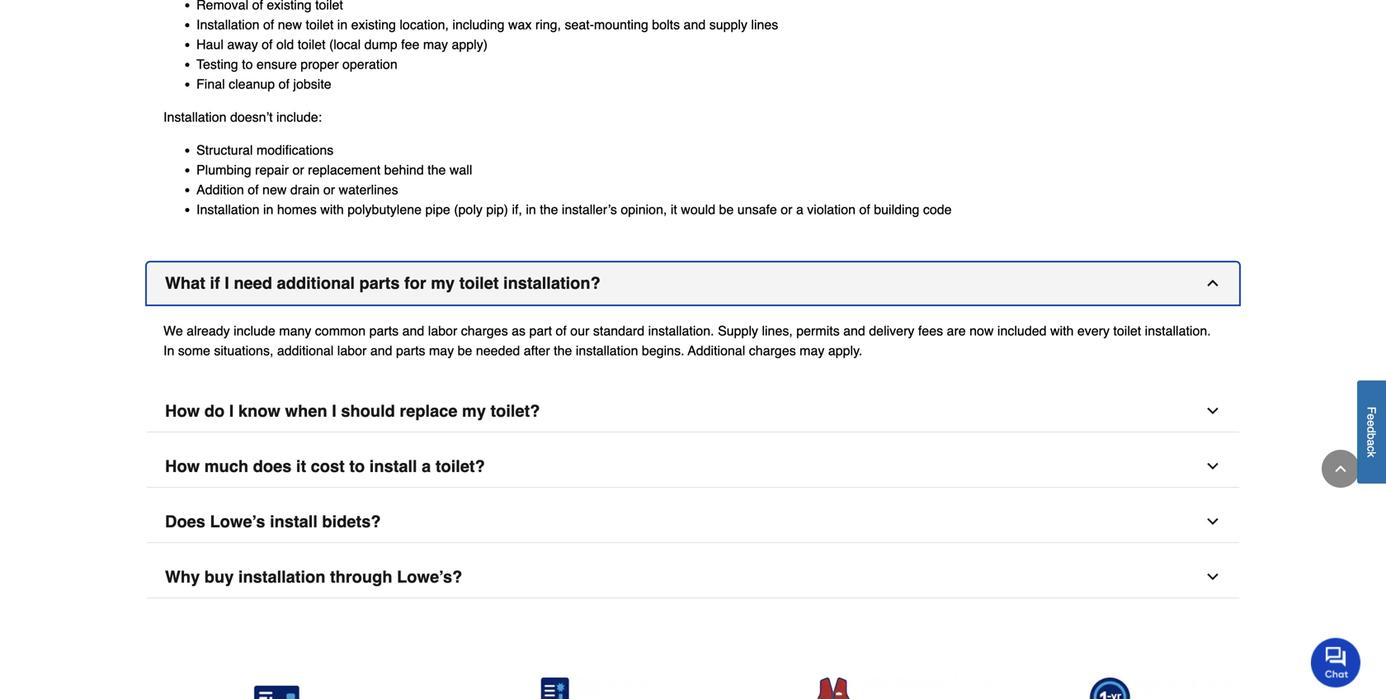 Task type: vqa. For each thing, say whether or not it's contained in the screenshot.
the it
yes



Task type: locate. For each thing, give the bounding box(es) containing it.
it inside button
[[296, 457, 306, 476]]

0 vertical spatial to
[[242, 56, 253, 72]]

0 horizontal spatial a
[[422, 457, 431, 476]]

2 vertical spatial chevron down image
[[1205, 513, 1222, 530]]

included
[[998, 323, 1047, 338]]

chevron down image inside the how much does it cost to install a toilet? button
[[1205, 458, 1222, 474]]

0 vertical spatial or
[[293, 162, 304, 177]]

location,
[[400, 17, 449, 32]]

0 vertical spatial installation
[[196, 17, 260, 32]]

2 additional from the top
[[277, 343, 334, 358]]

new up old
[[278, 17, 302, 32]]

it
[[671, 202, 678, 217], [296, 457, 306, 476]]

in left homes
[[263, 202, 274, 217]]

violation
[[808, 202, 856, 217]]

1 horizontal spatial it
[[671, 202, 678, 217]]

1 vertical spatial how
[[165, 457, 200, 476]]

installation down final
[[163, 109, 227, 124]]

additional inside we already include many common parts and labor charges as part of our standard installation. supply lines, permits and delivery fees are now included with every toilet installation. in some situations, additional labor and parts may be needed after the installation begins. additional charges may apply.
[[277, 343, 334, 358]]

be right would
[[719, 202, 734, 217]]

0 horizontal spatial labor
[[337, 343, 367, 358]]

lowe's?
[[397, 567, 463, 586]]

in up (local
[[337, 17, 348, 32]]

lowe's
[[210, 512, 265, 531]]

in right if,
[[526, 202, 536, 217]]

install inside button
[[270, 512, 318, 531]]

1 vertical spatial charges
[[749, 343, 796, 358]]

new down repair
[[263, 182, 287, 197]]

does lowe's install bidets? button
[[147, 501, 1240, 543]]

1 vertical spatial labor
[[337, 343, 367, 358]]

0 vertical spatial a
[[797, 202, 804, 217]]

1 vertical spatial with
[[1051, 323, 1074, 338]]

of left our
[[556, 323, 567, 338]]

2 vertical spatial a
[[422, 457, 431, 476]]

f e e d b a c k
[[1366, 407, 1379, 458]]

chevron down image inside does lowe's install bidets? button
[[1205, 513, 1222, 530]]

toilet right every
[[1114, 323, 1142, 338]]

to
[[242, 56, 253, 72], [349, 457, 365, 476]]

i right if
[[225, 273, 229, 292]]

and up should on the left
[[370, 343, 393, 358]]

installation for installation doesn't include:
[[163, 109, 227, 124]]

2 horizontal spatial in
[[526, 202, 536, 217]]

toilet right for
[[460, 273, 499, 292]]

toilet? down replace
[[436, 457, 485, 476]]

1 vertical spatial a
[[1366, 440, 1379, 446]]

i
[[225, 273, 229, 292], [229, 401, 234, 420], [332, 401, 337, 420]]

parts left for
[[360, 273, 400, 292]]

1 chevron down image from the top
[[1205, 403, 1222, 419]]

we already include many common parts and labor charges as part of our standard installation. supply lines, permits and delivery fees are now included with every toilet installation. in some situations, additional labor and parts may be needed after the installation begins. additional charges may apply.
[[163, 323, 1212, 358]]

the right the after
[[554, 343, 572, 358]]

new
[[278, 17, 302, 32], [263, 182, 287, 197]]

to right cost
[[349, 457, 365, 476]]

how inside button
[[165, 457, 200, 476]]

a
[[797, 202, 804, 217], [1366, 440, 1379, 446], [422, 457, 431, 476]]

1 vertical spatial additional
[[277, 343, 334, 358]]

0 horizontal spatial it
[[296, 457, 306, 476]]

1 horizontal spatial in
[[337, 17, 348, 32]]

be
[[719, 202, 734, 217], [458, 343, 473, 358]]

why buy installation through lowe's? button
[[147, 556, 1240, 598]]

it left would
[[671, 202, 678, 217]]

1 horizontal spatial installation
[[576, 343, 638, 358]]

installation down addition
[[196, 202, 260, 217]]

install inside button
[[370, 457, 417, 476]]

1 horizontal spatial be
[[719, 202, 734, 217]]

it left cost
[[296, 457, 306, 476]]

in
[[337, 17, 348, 32], [263, 202, 274, 217], [526, 202, 536, 217]]

parts
[[360, 273, 400, 292], [369, 323, 399, 338], [396, 343, 426, 358]]

with left every
[[1051, 323, 1074, 338]]

installation inside installation of new toilet in existing location, including wax ring, seat-mounting bolts and supply lines haul away of old toilet (local dump fee may apply) testing to ensure proper operation final cleanup of jobsite
[[196, 17, 260, 32]]

or down modifications
[[293, 162, 304, 177]]

labor down common
[[337, 343, 367, 358]]

how
[[165, 401, 200, 420], [165, 457, 200, 476]]

my right replace
[[462, 401, 486, 420]]

0 vertical spatial additional
[[277, 273, 355, 292]]

0 vertical spatial my
[[431, 273, 455, 292]]

a down replace
[[422, 457, 431, 476]]

1 vertical spatial parts
[[369, 323, 399, 338]]

of inside we already include many common parts and labor charges as part of our standard installation. supply lines, permits and delivery fees are now included with every toilet installation. in some situations, additional labor and parts may be needed after the installation begins. additional charges may apply.
[[556, 323, 567, 338]]

2 vertical spatial or
[[781, 202, 793, 217]]

0 vertical spatial labor
[[428, 323, 458, 338]]

or right unsafe
[[781, 202, 793, 217]]

how for how do i know when i should replace my toilet?
[[165, 401, 200, 420]]

0 vertical spatial parts
[[360, 273, 400, 292]]

common
[[315, 323, 366, 338]]

to up cleanup
[[242, 56, 253, 72]]

0 horizontal spatial with
[[321, 202, 344, 217]]

how left much
[[165, 457, 200, 476]]

do
[[205, 401, 225, 420]]

much
[[205, 457, 249, 476]]

1 horizontal spatial to
[[349, 457, 365, 476]]

needed
[[476, 343, 520, 358]]

cleanup
[[229, 76, 275, 91]]

a up k
[[1366, 440, 1379, 446]]

1 horizontal spatial with
[[1051, 323, 1074, 338]]

the left wall
[[428, 162, 446, 177]]

may down permits
[[800, 343, 825, 358]]

repair
[[255, 162, 289, 177]]

after
[[524, 343, 550, 358]]

2 horizontal spatial or
[[781, 202, 793, 217]]

and inside installation of new toilet in existing location, including wax ring, seat-mounting bolts and supply lines haul away of old toilet (local dump fee may apply) testing to ensure proper operation final cleanup of jobsite
[[684, 17, 706, 32]]

(poly
[[454, 202, 483, 217]]

or right 'drain' at the left top of the page
[[323, 182, 335, 197]]

charges up needed
[[461, 323, 508, 338]]

if,
[[512, 202, 522, 217]]

1 vertical spatial chevron up image
[[1333, 461, 1350, 477]]

0 horizontal spatial my
[[431, 273, 455, 292]]

0 vertical spatial chevron up image
[[1205, 275, 1222, 291]]

parts for for
[[360, 273, 400, 292]]

charges down lines,
[[749, 343, 796, 358]]

0 vertical spatial how
[[165, 401, 200, 420]]

including
[[453, 17, 505, 32]]

1 vertical spatial be
[[458, 343, 473, 358]]

2 how from the top
[[165, 457, 200, 476]]

additional
[[688, 343, 746, 358]]

additional down the many
[[277, 343, 334, 358]]

2 vertical spatial installation
[[196, 202, 260, 217]]

how left do
[[165, 401, 200, 420]]

0 horizontal spatial install
[[270, 512, 318, 531]]

parts up replace
[[396, 343, 426, 358]]

bidets?
[[322, 512, 381, 531]]

a blue 1-year labor warranty icon. image
[[985, 678, 1237, 699]]

or
[[293, 162, 304, 177], [323, 182, 335, 197], [781, 202, 793, 217]]

installation inside we already include many common parts and labor charges as part of our standard installation. supply lines, permits and delivery fees are now included with every toilet installation. in some situations, additional labor and parts may be needed after the installation begins. additional charges may apply.
[[576, 343, 638, 358]]

1 vertical spatial or
[[323, 182, 335, 197]]

install down should on the left
[[370, 457, 417, 476]]

0 horizontal spatial chevron up image
[[1205, 275, 1222, 291]]

the right if,
[[540, 202, 558, 217]]

1 horizontal spatial my
[[462, 401, 486, 420]]

does lowe's install bidets?
[[165, 512, 381, 531]]

1 horizontal spatial toilet?
[[491, 401, 540, 420]]

testing
[[196, 56, 238, 72]]

structural
[[196, 142, 253, 157]]

parts right common
[[369, 323, 399, 338]]

1 vertical spatial to
[[349, 457, 365, 476]]

we
[[163, 323, 183, 338]]

0 horizontal spatial installation.
[[648, 323, 715, 338]]

1 horizontal spatial charges
[[749, 343, 796, 358]]

installation of new toilet in existing location, including wax ring, seat-mounting bolts and supply lines haul away of old toilet (local dump fee may apply) testing to ensure proper operation final cleanup of jobsite
[[196, 17, 779, 91]]

a left violation
[[797, 202, 804, 217]]

chevron up image
[[1205, 275, 1222, 291], [1333, 461, 1350, 477]]

may
[[423, 37, 448, 52], [429, 343, 454, 358], [800, 343, 825, 358]]

chevron down image for toilet?
[[1205, 458, 1222, 474]]

0 vertical spatial be
[[719, 202, 734, 217]]

1 vertical spatial chevron down image
[[1205, 458, 1222, 474]]

1 vertical spatial install
[[270, 512, 318, 531]]

existing
[[351, 17, 396, 32]]

1 vertical spatial new
[[263, 182, 287, 197]]

1 installation. from the left
[[648, 323, 715, 338]]

what if i need additional parts for my toilet installation?
[[165, 273, 601, 292]]

chevron down image
[[1205, 403, 1222, 419], [1205, 458, 1222, 474], [1205, 513, 1222, 530]]

1 vertical spatial toilet?
[[436, 457, 485, 476]]

1 additional from the top
[[277, 273, 355, 292]]

my
[[431, 273, 455, 292], [462, 401, 486, 420]]

0 vertical spatial chevron down image
[[1205, 403, 1222, 419]]

1 horizontal spatial chevron up image
[[1333, 461, 1350, 477]]

homes
[[277, 202, 317, 217]]

0 horizontal spatial be
[[458, 343, 473, 358]]

1 how from the top
[[165, 401, 200, 420]]

parts inside button
[[360, 273, 400, 292]]

toilet?
[[491, 401, 540, 420], [436, 457, 485, 476]]

with right homes
[[321, 202, 344, 217]]

labor
[[428, 323, 458, 338], [337, 343, 367, 358]]

toilet? inside the how much does it cost to install a toilet? button
[[436, 457, 485, 476]]

1 horizontal spatial labor
[[428, 323, 458, 338]]

new inside structural modifications plumbing repair or replacement behind the wall addition of new drain or waterlines installation in homes with polybutylene pipe (poly pip) if, in the installer's opinion, it would be unsafe or a violation of building code
[[263, 182, 287, 197]]

chevron down image
[[1205, 569, 1222, 585]]

permits
[[797, 323, 840, 338]]

be inside we already include many common parts and labor charges as part of our standard installation. supply lines, permits and delivery fees are now included with every toilet installation. in some situations, additional labor and parts may be needed after the installation begins. additional charges may apply.
[[458, 343, 473, 358]]

the inside we already include many common parts and labor charges as part of our standard installation. supply lines, permits and delivery fees are now included with every toilet installation. in some situations, additional labor and parts may be needed after the installation begins. additional charges may apply.
[[554, 343, 572, 358]]

e up d
[[1366, 414, 1379, 420]]

0 vertical spatial new
[[278, 17, 302, 32]]

and down for
[[403, 323, 425, 338]]

1 vertical spatial installation
[[238, 567, 326, 586]]

0 horizontal spatial to
[[242, 56, 253, 72]]

be inside structural modifications plumbing repair or replacement behind the wall addition of new drain or waterlines installation in homes with polybutylene pipe (poly pip) if, in the installer's opinion, it would be unsafe or a violation of building code
[[719, 202, 734, 217]]

c
[[1366, 446, 1379, 452]]

if
[[210, 273, 220, 292]]

my right for
[[431, 273, 455, 292]]

1 vertical spatial my
[[462, 401, 486, 420]]

i for do
[[229, 401, 234, 420]]

0 vertical spatial it
[[671, 202, 678, 217]]

may down location,
[[423, 37, 448, 52]]

to inside installation of new toilet in existing location, including wax ring, seat-mounting bolts and supply lines haul away of old toilet (local dump fee may apply) testing to ensure proper operation final cleanup of jobsite
[[242, 56, 253, 72]]

chevron down image inside how do i know when i should replace my toilet? button
[[1205, 403, 1222, 419]]

installation.
[[648, 323, 715, 338], [1145, 323, 1212, 338]]

2 vertical spatial the
[[554, 343, 572, 358]]

labor left as
[[428, 323, 458, 338]]

proper
[[301, 56, 339, 72]]

how inside button
[[165, 401, 200, 420]]

additional inside button
[[277, 273, 355, 292]]

of down ensure on the top of page
[[279, 76, 290, 91]]

include
[[234, 323, 276, 338]]

a inside structural modifications plumbing repair or replacement behind the wall addition of new drain or waterlines installation in homes with polybutylene pipe (poly pip) if, in the installer's opinion, it would be unsafe or a violation of building code
[[797, 202, 804, 217]]

0 horizontal spatial charges
[[461, 323, 508, 338]]

0 horizontal spatial installation
[[238, 567, 326, 586]]

how do i know when i should replace my toilet? button
[[147, 390, 1240, 432]]

install right lowe's at the left
[[270, 512, 318, 531]]

toilet? down needed
[[491, 401, 540, 420]]

chevron down image for my
[[1205, 403, 1222, 419]]

i for if
[[225, 273, 229, 292]]

1 vertical spatial it
[[296, 457, 306, 476]]

installation down the "standard"
[[576, 343, 638, 358]]

installation up away
[[196, 17, 260, 32]]

already
[[187, 323, 230, 338]]

1 horizontal spatial installation.
[[1145, 323, 1212, 338]]

0 vertical spatial with
[[321, 202, 344, 217]]

parts for and
[[369, 323, 399, 338]]

0 vertical spatial install
[[370, 457, 417, 476]]

2 horizontal spatial a
[[1366, 440, 1379, 446]]

i right do
[[229, 401, 234, 420]]

be left needed
[[458, 343, 473, 358]]

1 vertical spatial the
[[540, 202, 558, 217]]

know
[[238, 401, 281, 420]]

bolts
[[652, 17, 680, 32]]

additional up the many
[[277, 273, 355, 292]]

0 horizontal spatial toilet?
[[436, 457, 485, 476]]

in inside installation of new toilet in existing location, including wax ring, seat-mounting bolts and supply lines haul away of old toilet (local dump fee may apply) testing to ensure proper operation final cleanup of jobsite
[[337, 17, 348, 32]]

with inside structural modifications plumbing repair or replacement behind the wall addition of new drain or waterlines installation in homes with polybutylene pipe (poly pip) if, in the installer's opinion, it would be unsafe or a violation of building code
[[321, 202, 344, 217]]

1 vertical spatial installation
[[163, 109, 227, 124]]

1 horizontal spatial a
[[797, 202, 804, 217]]

1 horizontal spatial install
[[370, 457, 417, 476]]

installation down does lowe's install bidets?
[[238, 567, 326, 586]]

0 horizontal spatial or
[[293, 162, 304, 177]]

3 chevron down image from the top
[[1205, 513, 1222, 530]]

drain
[[290, 182, 320, 197]]

0 vertical spatial installation
[[576, 343, 638, 358]]

f e e d b a c k button
[[1358, 381, 1387, 484]]

installation
[[196, 17, 260, 32], [163, 109, 227, 124], [196, 202, 260, 217]]

a lowe's red vest icon. image
[[707, 678, 958, 699]]

installation
[[576, 343, 638, 358], [238, 567, 326, 586]]

2 chevron down image from the top
[[1205, 458, 1222, 474]]

a dark blue background check icon. image
[[428, 678, 680, 699]]

b
[[1366, 433, 1379, 440]]

and right bolts
[[684, 17, 706, 32]]

e up b
[[1366, 420, 1379, 427]]

0 vertical spatial toilet?
[[491, 401, 540, 420]]

toilet inside we already include many common parts and labor charges as part of our standard installation. supply lines, permits and delivery fees are now included with every toilet installation. in some situations, additional labor and parts may be needed after the installation begins. additional charges may apply.
[[1114, 323, 1142, 338]]

of
[[263, 17, 274, 32], [262, 37, 273, 52], [279, 76, 290, 91], [248, 182, 259, 197], [860, 202, 871, 217], [556, 323, 567, 338]]

building
[[874, 202, 920, 217]]



Task type: describe. For each thing, give the bounding box(es) containing it.
include:
[[277, 109, 322, 124]]

a inside button
[[1366, 440, 1379, 446]]

old
[[276, 37, 294, 52]]

our
[[571, 323, 590, 338]]

dump
[[365, 37, 398, 52]]

behind
[[384, 162, 424, 177]]

through
[[330, 567, 393, 586]]

to inside button
[[349, 457, 365, 476]]

k
[[1366, 452, 1379, 458]]

installation doesn't include:
[[163, 109, 322, 124]]

with inside we already include many common parts and labor charges as part of our standard installation. supply lines, permits and delivery fees are now included with every toilet installation. in some situations, additional labor and parts may be needed after the installation begins. additional charges may apply.
[[1051, 323, 1074, 338]]

every
[[1078, 323, 1110, 338]]

mounting
[[594, 17, 649, 32]]

cost
[[311, 457, 345, 476]]

operation
[[343, 56, 398, 72]]

2 installation. from the left
[[1145, 323, 1212, 338]]

away
[[227, 37, 258, 52]]

(local
[[329, 37, 361, 52]]

chevron up image inside what if i need additional parts for my toilet installation? button
[[1205, 275, 1222, 291]]

structural modifications plumbing repair or replacement behind the wall addition of new drain or waterlines installation in homes with polybutylene pipe (poly pip) if, in the installer's opinion, it would be unsafe or a violation of building code
[[196, 142, 952, 217]]

buy
[[205, 567, 234, 586]]

delivery
[[869, 323, 915, 338]]

0 vertical spatial the
[[428, 162, 446, 177]]

0 vertical spatial charges
[[461, 323, 508, 338]]

may left needed
[[429, 343, 454, 358]]

haul
[[196, 37, 224, 52]]

why buy installation through lowe's?
[[165, 567, 463, 586]]

plumbing
[[196, 162, 252, 177]]

of left building
[[860, 202, 871, 217]]

as
[[512, 323, 526, 338]]

seat-
[[565, 17, 594, 32]]

2 vertical spatial parts
[[396, 343, 426, 358]]

jobsite
[[293, 76, 332, 91]]

standard
[[593, 323, 645, 338]]

waterlines
[[339, 182, 398, 197]]

d
[[1366, 427, 1379, 433]]

for
[[404, 273, 426, 292]]

a dark blue credit card icon. image
[[150, 678, 402, 699]]

need
[[234, 273, 272, 292]]

ring,
[[536, 17, 561, 32]]

a inside button
[[422, 457, 431, 476]]

of left old
[[262, 37, 273, 52]]

may inside installation of new toilet in existing location, including wax ring, seat-mounting bolts and supply lines haul away of old toilet (local dump fee may apply) testing to ensure proper operation final cleanup of jobsite
[[423, 37, 448, 52]]

lines
[[751, 17, 779, 32]]

how do i know when i should replace my toilet?
[[165, 401, 540, 420]]

toilet up proper
[[298, 37, 326, 52]]

2 e from the top
[[1366, 420, 1379, 427]]

of up ensure on the top of page
[[263, 17, 274, 32]]

how much does it cost to install a toilet? button
[[147, 446, 1240, 488]]

opinion,
[[621, 202, 667, 217]]

wall
[[450, 162, 472, 177]]

installer's
[[562, 202, 617, 217]]

fee
[[401, 37, 420, 52]]

what if i need additional parts for my toilet installation? button
[[147, 262, 1240, 304]]

and up apply.
[[844, 323, 866, 338]]

installation inside why buy installation through lowe's? button
[[238, 567, 326, 586]]

chat invite button image
[[1312, 637, 1362, 688]]

0 horizontal spatial in
[[263, 202, 274, 217]]

supply
[[710, 17, 748, 32]]

modifications
[[257, 142, 334, 157]]

installation inside structural modifications plumbing repair or replacement behind the wall addition of new drain or waterlines installation in homes with polybutylene pipe (poly pip) if, in the installer's opinion, it would be unsafe or a violation of building code
[[196, 202, 260, 217]]

apply.
[[829, 343, 863, 358]]

some
[[178, 343, 210, 358]]

now
[[970, 323, 994, 338]]

situations,
[[214, 343, 274, 358]]

1 e from the top
[[1366, 414, 1379, 420]]

begins.
[[642, 343, 685, 358]]

1 horizontal spatial or
[[323, 182, 335, 197]]

replacement
[[308, 162, 381, 177]]

ensure
[[257, 56, 297, 72]]

installation for installation of new toilet in existing location, including wax ring, seat-mounting bolts and supply lines haul away of old toilet (local dump fee may apply) testing to ensure proper operation final cleanup of jobsite
[[196, 17, 260, 32]]

in
[[163, 343, 174, 358]]

toilet? inside how do i know when i should replace my toilet? button
[[491, 401, 540, 420]]

should
[[341, 401, 395, 420]]

code
[[924, 202, 952, 217]]

addition
[[196, 182, 244, 197]]

toilet up (local
[[306, 17, 334, 32]]

are
[[947, 323, 966, 338]]

doesn't
[[230, 109, 273, 124]]

fees
[[919, 323, 944, 338]]

new inside installation of new toilet in existing location, including wax ring, seat-mounting bolts and supply lines haul away of old toilet (local dump fee may apply) testing to ensure proper operation final cleanup of jobsite
[[278, 17, 302, 32]]

final
[[196, 76, 225, 91]]

scroll to top element
[[1322, 450, 1360, 488]]

how for how much does it cost to install a toilet?
[[165, 457, 200, 476]]

why
[[165, 567, 200, 586]]

pipe
[[426, 202, 450, 217]]

unsafe
[[738, 202, 777, 217]]

how much does it cost to install a toilet?
[[165, 457, 485, 476]]

lines,
[[762, 323, 793, 338]]

toilet inside what if i need additional parts for my toilet installation? button
[[460, 273, 499, 292]]

i right when
[[332, 401, 337, 420]]

supply
[[718, 323, 759, 338]]

wax
[[508, 17, 532, 32]]

replace
[[400, 401, 458, 420]]

would
[[681, 202, 716, 217]]

many
[[279, 323, 311, 338]]

when
[[285, 401, 327, 420]]

pip)
[[486, 202, 508, 217]]

chevron up image inside scroll to top element
[[1333, 461, 1350, 477]]

it inside structural modifications plumbing repair or replacement behind the wall addition of new drain or waterlines installation in homes with polybutylene pipe (poly pip) if, in the installer's opinion, it would be unsafe or a violation of building code
[[671, 202, 678, 217]]

does
[[165, 512, 205, 531]]

polybutylene
[[348, 202, 422, 217]]

does
[[253, 457, 292, 476]]

of down repair
[[248, 182, 259, 197]]

installation?
[[504, 273, 601, 292]]



